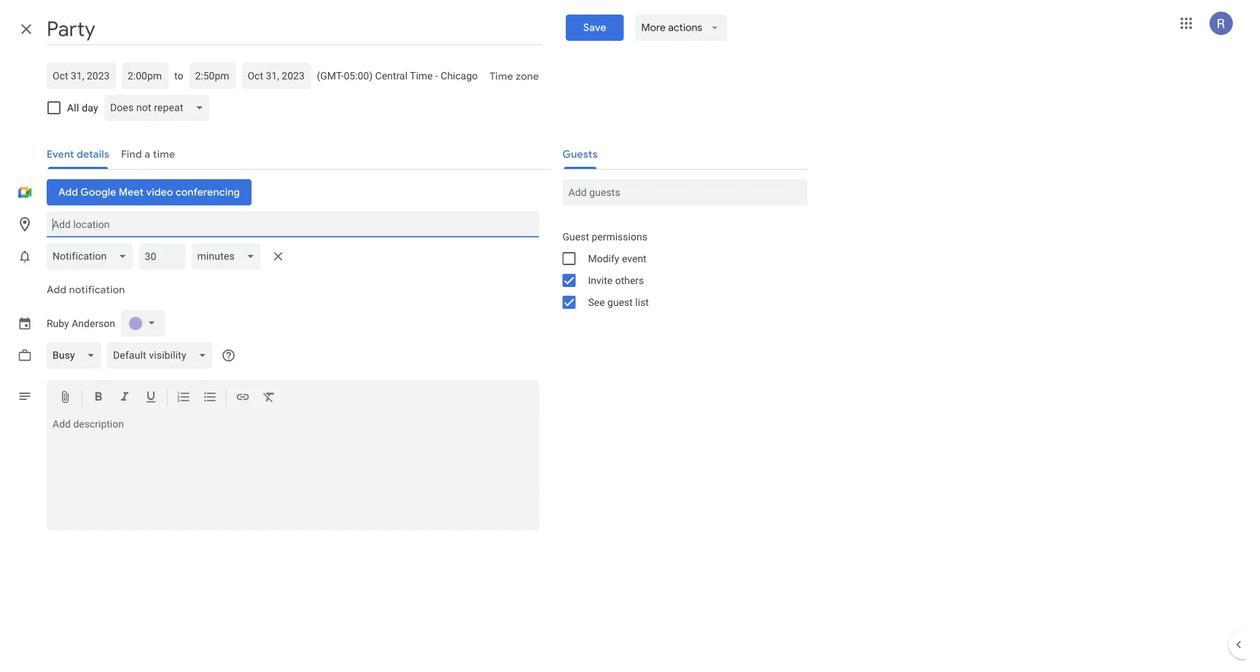 Task type: locate. For each thing, give the bounding box(es) containing it.
time left zone
[[490, 70, 513, 83]]

group
[[551, 226, 808, 314]]

event
[[622, 253, 647, 265]]

to
[[174, 70, 183, 82]]

bulleted list image
[[203, 390, 217, 407]]

invite
[[588, 275, 613, 287]]

notification
[[69, 284, 125, 297]]

guest
[[608, 296, 633, 309]]

Minutes in advance for notification number field
[[145, 244, 180, 270]]

central
[[375, 70, 408, 82]]

others
[[615, 275, 644, 287]]

End date text field
[[248, 67, 305, 85]]

-
[[435, 70, 438, 82]]

more
[[642, 21, 666, 34]]

more actions arrow_drop_down
[[642, 21, 722, 34]]

add notification button
[[41, 273, 131, 308]]

time zone button
[[484, 63, 545, 90]]

permissions
[[592, 231, 648, 243]]

time left -
[[410, 70, 433, 82]]

all
[[67, 102, 79, 114]]

ruby anderson
[[47, 318, 115, 330]]

1 horizontal spatial time
[[490, 70, 513, 83]]

Start time text field
[[128, 67, 163, 85]]

None field
[[104, 95, 215, 121], [47, 244, 139, 270], [191, 244, 267, 270], [47, 343, 107, 369], [107, 343, 218, 369], [104, 95, 215, 121], [47, 244, 139, 270], [191, 244, 267, 270], [47, 343, 107, 369], [107, 343, 218, 369]]

time
[[410, 70, 433, 82], [490, 70, 513, 83]]

End time text field
[[195, 67, 230, 85]]

see guest list
[[588, 296, 649, 309]]

actions
[[668, 21, 703, 34]]



Task type: vqa. For each thing, say whether or not it's contained in the screenshot.
the bottommost 2
no



Task type: describe. For each thing, give the bounding box(es) containing it.
Location text field
[[53, 212, 534, 238]]

numbered list image
[[176, 390, 191, 407]]

italic image
[[117, 390, 132, 407]]

remove formatting image
[[262, 390, 276, 407]]

time inside 'time zone' button
[[490, 70, 513, 83]]

zone
[[516, 70, 539, 83]]

ruby
[[47, 318, 69, 330]]

save
[[583, 21, 607, 34]]

day
[[82, 102, 98, 114]]

all day
[[67, 102, 98, 114]]

bold image
[[91, 390, 106, 407]]

list
[[636, 296, 649, 309]]

Title text field
[[47, 13, 543, 45]]

underline image
[[144, 390, 158, 407]]

time zone
[[490, 70, 539, 83]]

Description text field
[[47, 419, 539, 528]]

invite others
[[588, 275, 644, 287]]

add notification
[[47, 284, 125, 297]]

0 horizontal spatial time
[[410, 70, 433, 82]]

save button
[[566, 15, 624, 41]]

anderson
[[72, 318, 115, 330]]

arrow_drop_down
[[708, 21, 722, 34]]

(gmt-05:00) central time - chicago
[[317, 70, 478, 82]]

guest permissions
[[563, 231, 648, 243]]

group containing guest permissions
[[551, 226, 808, 314]]

add
[[47, 284, 66, 297]]

see
[[588, 296, 605, 309]]

Start date text field
[[53, 67, 110, 85]]

guest
[[563, 231, 589, 243]]

(gmt-
[[317, 70, 344, 82]]

formatting options toolbar
[[47, 381, 539, 416]]

05:00)
[[344, 70, 373, 82]]

Guests text field
[[569, 179, 802, 206]]

30 minutes before element
[[47, 241, 290, 273]]

insert link image
[[236, 390, 250, 407]]

chicago
[[441, 70, 478, 82]]

modify
[[588, 253, 620, 265]]

modify event
[[588, 253, 647, 265]]



